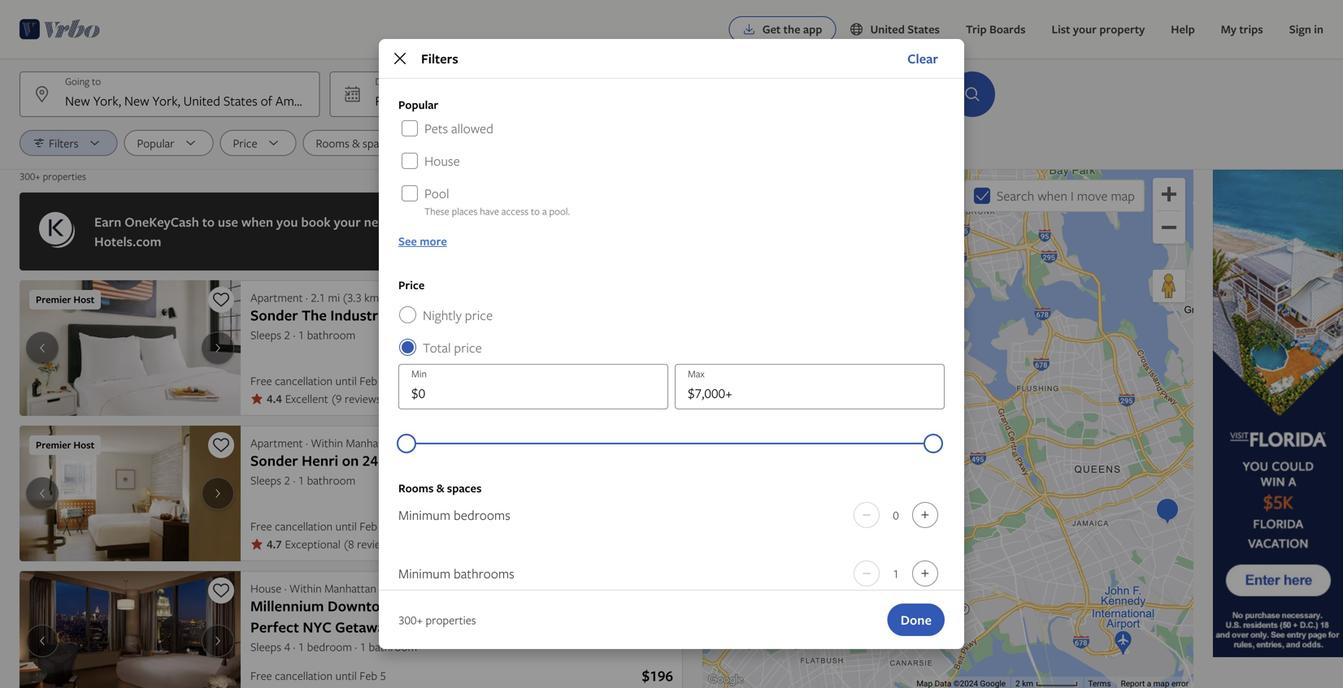 Task type: vqa. For each thing, say whether or not it's contained in the screenshot.
first 28 Button from the left
no



Task type: describe. For each thing, give the bounding box(es) containing it.
property
[[1100, 22, 1145, 37]]

minimum for minimum bathrooms
[[398, 565, 451, 583]]

1 cancellation from the top
[[275, 373, 333, 389]]

feb up 4.7 exceptional (8 reviews)
[[360, 519, 377, 534]]

list your property link
[[1039, 13, 1158, 46]]

premier for sonder the industrialist | queen room
[[36, 293, 71, 307]]

download the app button image
[[743, 23, 756, 36]]

xsmall image for 4.7
[[250, 538, 263, 551]]

mi
[[328, 290, 340, 305]]

apartment for sonder the industrialist | queen room
[[250, 290, 303, 305]]

show next image for sonder the industrialist | queen room image
[[208, 342, 228, 355]]

by
[[477, 135, 489, 151]]

henri
[[302, 451, 338, 471]]

bathroom inside house · within manhattan millennium downtown new york, junior suite with king bed, perfect nyc getaway! sleeps 4 · 1 bedroom · 1 bathroom
[[369, 640, 417, 655]]

2 inside apartment · within manhattan sonder henri on 24 | superior king room sleeps 2 · 1 bathroom
[[284, 473, 290, 488]]

$7,000 and above, Maximum, Price range field
[[408, 426, 935, 462]]

price inside 'dialog'
[[398, 278, 425, 293]]

Save Sonder The Industrialist | Queen Room to a trip checkbox
[[208, 287, 234, 313]]

nyc
[[303, 618, 332, 637]]

see
[[398, 234, 417, 249]]

total
[[423, 339, 451, 357]]

to inside apartment · 2.1 mi (3.3 km) to brooklyn center sonder the industrialist | queen room sleeps 2 · 1 bathroom
[[386, 290, 397, 305]]

clear button
[[895, 42, 951, 75]]

pool.
[[549, 204, 570, 218]]

getaway
[[393, 213, 442, 231]]

united
[[870, 22, 905, 37]]

km)
[[364, 290, 383, 305]]

show next image for millennium downtown new york, junior suite with king bed, perfect nyc getaway! image
[[208, 635, 228, 648]]

queen
[[420, 305, 464, 325]]

1 right 4
[[298, 640, 304, 655]]

junior
[[475, 596, 517, 616]]

filters inside button
[[49, 135, 78, 151]]

trip boards link
[[953, 13, 1039, 46]]

have
[[480, 204, 499, 218]]

search image
[[963, 85, 982, 104]]

see more
[[398, 234, 447, 249]]

26
[[446, 92, 460, 110]]

0 vertical spatial your
[[1073, 22, 1097, 37]]

nightly
[[423, 307, 462, 324]]

rooms & spaces button
[[303, 130, 434, 156]]

you
[[276, 213, 298, 231]]

use
[[218, 213, 238, 231]]

· right 4
[[293, 640, 295, 655]]

my trips
[[1221, 22, 1263, 37]]

nightly price
[[423, 307, 493, 324]]

free cancellation until feb 16 for exceptional
[[250, 519, 392, 534]]

popular inside button
[[137, 135, 174, 151]]

list your property
[[1052, 22, 1145, 37]]

my
[[1221, 22, 1237, 37]]

2.1
[[311, 290, 325, 305]]

sort
[[454, 135, 474, 151]]

rooms inside rooms & spaces button
[[316, 135, 349, 151]]

free for sonder henri on 24 | superior king room
[[250, 519, 272, 534]]

· down excellent
[[306, 435, 308, 451]]

filters button
[[20, 130, 117, 156]]

decrease bathrooms image
[[857, 568, 877, 581]]

· up perfect
[[284, 581, 287, 596]]

king inside apartment · within manhattan sonder henri on 24 | superior king room sleeps 2 · 1 bathroom
[[450, 451, 479, 471]]

your inside earn onekeycash to use when you book your next getaway on vrbo, expedia, and hotels.com
[[334, 213, 361, 231]]

4.7 exceptional (8 reviews)
[[267, 537, 398, 553]]

0 vertical spatial properties
[[43, 170, 86, 183]]

apartment for sonder henri on 24 | superior king room
[[250, 435, 303, 451]]

Save Millennium Downtown New York, Junior Suite With King Bed, Perfect NYC Getaway! to a trip checkbox
[[208, 578, 234, 604]]

apartment · within manhattan sonder henri on 24 | superior king room sleeps 2 · 1 bathroom
[[250, 435, 521, 488]]

& inside 'dialog'
[[437, 481, 444, 496]]

hotels.com
[[94, 233, 161, 250]]

done
[[901, 611, 932, 629]]

24
[[362, 451, 378, 471]]

sleeps inside apartment · within manhattan sonder henri on 24 | superior king room sleeps 2 · 1 bathroom
[[250, 473, 281, 488]]

$132 $922 total
[[629, 371, 673, 407]]

1 horizontal spatial rooms
[[398, 481, 434, 496]]

minimum bathrooms
[[398, 565, 515, 583]]

feb 19 - feb 26
[[375, 92, 460, 110]]

close sort and filter image
[[390, 49, 410, 68]]

app
[[803, 22, 822, 37]]

price button
[[220, 130, 296, 156]]

manhattan for downtown
[[325, 581, 376, 596]]

free cancellation until feb 16 for excellent
[[250, 373, 392, 389]]

with
[[558, 596, 590, 616]]

get the app link
[[729, 16, 836, 42]]

until for downtown
[[335, 668, 357, 684]]

free for millennium downtown new york, junior suite with king bed, perfect nyc getaway!
[[250, 668, 272, 684]]

$0, Minimum, Price text field
[[398, 364, 668, 410]]

increase bedrooms image
[[916, 509, 935, 522]]

united states
[[870, 22, 940, 37]]

help link
[[1158, 13, 1208, 46]]

access
[[502, 204, 529, 218]]

done button
[[888, 604, 945, 637]]

1 inside apartment · within manhattan sonder henri on 24 | superior king room sleeps 2 · 1 bathroom
[[298, 473, 304, 488]]

help
[[1171, 22, 1195, 37]]

unit with king size bed. the exact unit will be assigned upon arrival. views, colors and decoration may vary. image
[[20, 572, 241, 689]]

show previous image for sonder henri on 24 | superior king room image
[[33, 487, 52, 500]]

16 for 4.7 exceptional (8 reviews)
[[380, 519, 392, 534]]

premier for sonder henri on 24 | superior king room
[[36, 439, 71, 452]]

spaces inside button
[[363, 135, 395, 151]]

suite
[[520, 596, 554, 616]]

feb 19 - feb 26 button
[[330, 72, 630, 117]]

millennium
[[250, 596, 324, 616]]

4.4 excellent (9 reviews)
[[267, 391, 385, 407]]

& inside button
[[352, 135, 360, 151]]

0 horizontal spatial 300+
[[20, 170, 40, 183]]

search
[[997, 187, 1035, 205]]

5
[[380, 668, 386, 684]]

onekeycash
[[125, 213, 199, 231]]

rooms & spaces inside 'dialog'
[[398, 481, 482, 496]]

sleeps inside house · within manhattan millennium downtown new york, junior suite with king bed, perfect nyc getaway! sleeps 4 · 1 bedroom · 1 bathroom
[[250, 640, 281, 655]]

spaces inside 'dialog'
[[447, 481, 482, 496]]

free cancellation until feb 5
[[250, 668, 386, 684]]

to inside the pool these places have access to a pool.
[[531, 204, 540, 218]]

increase bathrooms image
[[916, 568, 935, 581]]

apartment · 2.1 mi (3.3 km) to brooklyn center sonder the industrialist | queen room sleeps 2 · 1 bathroom
[[250, 290, 506, 343]]

clear
[[908, 50, 938, 67]]

minimum bedrooms
[[398, 507, 511, 524]]

the
[[302, 305, 327, 325]]

and
[[551, 213, 572, 231]]

room inside apartment · within manhattan sonder henri on 24 | superior king room sleeps 2 · 1 bathroom
[[483, 451, 521, 471]]

4.7
[[267, 537, 282, 553]]

total price
[[423, 339, 482, 357]]

superior
[[389, 451, 446, 471]]

new
[[403, 596, 433, 616]]

i
[[1071, 187, 1074, 205]]

feb left "5"
[[360, 668, 377, 684]]

1 horizontal spatial 300+ properties
[[398, 613, 476, 628]]

premier host for sonder henri on 24 | superior king room
[[36, 439, 94, 452]]

next
[[364, 213, 390, 231]]

0 vertical spatial popular
[[398, 97, 438, 113]]

a
[[542, 204, 547, 218]]

pool these places have access to a pool.
[[424, 185, 570, 218]]

minimum for minimum bedrooms
[[398, 507, 451, 524]]

vrbo logo image
[[20, 16, 100, 42]]

getaway!
[[335, 618, 397, 637]]

price inside price button
[[233, 135, 257, 151]]

sonder inside apartment · 2.1 mi (3.3 km) to brooklyn center sonder the industrialist | queen room sleeps 2 · 1 bathroom
[[250, 305, 298, 325]]

4
[[284, 640, 290, 655]]

· up exceptional
[[293, 473, 295, 488]]

brooklyn
[[399, 290, 443, 305]]

google image
[[707, 672, 745, 689]]

bedrooms
[[454, 507, 511, 524]]

$0, Minimum, Price range field
[[408, 426, 935, 462]]

1 free from the top
[[250, 373, 272, 389]]

united states button
[[836, 13, 953, 46]]

on inside apartment · within manhattan sonder henri on 24 | superior king room sleeps 2 · 1 bathroom
[[342, 451, 359, 471]]

vrbo,
[[463, 213, 495, 231]]

show previous image for sonder the industrialist | queen room image
[[33, 342, 52, 355]]

sleeps inside apartment · 2.1 mi (3.3 km) to brooklyn center sonder the industrialist | queen room sleeps 2 · 1 bathroom
[[250, 327, 281, 343]]



Task type: locate. For each thing, give the bounding box(es) containing it.
until up (9
[[335, 373, 357, 389]]

bedroom
[[307, 640, 352, 655]]

rooms & spaces
[[316, 135, 395, 151], [398, 481, 482, 496]]

york,
[[437, 596, 471, 616]]

1 vertical spatial room
[[483, 451, 521, 471]]

1 horizontal spatial |
[[413, 305, 417, 325]]

room inside apartment · 2.1 mi (3.3 km) to brooklyn center sonder the industrialist | queen room sleeps 2 · 1 bathroom
[[468, 305, 506, 325]]

1 vertical spatial room image
[[20, 426, 241, 562]]

cancellation down 4
[[275, 668, 333, 684]]

1 premier host from the top
[[36, 293, 94, 307]]

0 horizontal spatial house
[[250, 581, 282, 596]]

3 free from the top
[[250, 668, 272, 684]]

king right superior
[[450, 451, 479, 471]]

2 up exceptional
[[284, 473, 290, 488]]

reviews) inside 4.4 excellent (9 reviews)
[[345, 391, 385, 407]]

0 vertical spatial sonder
[[250, 305, 298, 325]]

trip
[[966, 22, 987, 37]]

premier host for sonder the industrialist | queen room
[[36, 293, 94, 307]]

bathrooms
[[454, 565, 515, 583]]

1 inside apartment · 2.1 mi (3.3 km) to brooklyn center sonder the industrialist | queen room sleeps 2 · 1 bathroom
[[298, 327, 304, 343]]

sort by recommended button
[[441, 130, 602, 156]]

pets
[[424, 120, 448, 137]]

0 vertical spatial spaces
[[363, 135, 395, 151]]

1 horizontal spatial king
[[594, 596, 623, 616]]

0 vertical spatial house
[[424, 152, 460, 170]]

bathroom up "5"
[[369, 640, 417, 655]]

0 horizontal spatial 300+ properties
[[20, 170, 86, 183]]

1 apartment from the top
[[250, 290, 303, 305]]

price right 'km)' at the top of page
[[398, 278, 425, 293]]

list
[[1052, 22, 1070, 37]]

more
[[420, 234, 447, 249]]

rooms right price button
[[316, 135, 349, 151]]

1 vertical spatial spaces
[[447, 481, 482, 496]]

within inside apartment · within manhattan sonder henri on 24 | superior king room sleeps 2 · 1 bathroom
[[311, 435, 343, 451]]

properties down filters button on the left top
[[43, 170, 86, 183]]

· left "2.1"
[[306, 290, 308, 305]]

1 vertical spatial apartment
[[250, 435, 303, 451]]

1 vertical spatial reviews)
[[357, 537, 398, 552]]

0 vertical spatial premier
[[36, 293, 71, 307]]

spaces up minimum bedrooms
[[447, 481, 482, 496]]

expedia,
[[498, 213, 547, 231]]

host for sonder the industrialist | queen room
[[74, 293, 94, 307]]

2 apartment from the top
[[250, 435, 303, 451]]

0 horizontal spatial when
[[241, 213, 273, 231]]

house for house
[[424, 152, 460, 170]]

feb right -
[[423, 92, 443, 110]]

bathroom down henri
[[307, 473, 356, 488]]

cancellation up exceptional
[[275, 519, 333, 534]]

1 down getaway!
[[360, 640, 366, 655]]

sleeps right show next image for sonder the industrialist | queen room
[[250, 327, 281, 343]]

cancellation for sonder
[[275, 519, 333, 534]]

free up 4.7
[[250, 519, 272, 534]]

0 vertical spatial reviews)
[[345, 391, 385, 407]]

2 sleeps from the top
[[250, 473, 281, 488]]

until up '(8'
[[335, 519, 357, 534]]

to inside earn onekeycash to use when you book your next getaway on vrbo, expedia, and hotels.com
[[202, 213, 215, 231]]

within up nyc
[[289, 581, 322, 596]]

see more button
[[398, 234, 945, 249]]

premier up show previous image for sonder henri on 24 | superior king room
[[36, 439, 71, 452]]

your
[[1073, 22, 1097, 37], [334, 213, 361, 231]]

2 room image from the top
[[20, 426, 241, 562]]

house inside house · within manhattan millennium downtown new york, junior suite with king bed, perfect nyc getaway! sleeps 4 · 1 bedroom · 1 bathroom
[[250, 581, 282, 596]]

1 vertical spatial when
[[241, 213, 273, 231]]

when right use
[[241, 213, 273, 231]]

free cancellation until feb 16
[[250, 373, 392, 389], [250, 519, 392, 534]]

0 vertical spatial 300+ properties
[[20, 170, 86, 183]]

0 vertical spatial sleeps
[[250, 327, 281, 343]]

trips
[[1239, 22, 1263, 37]]

1 vertical spatial bathroom
[[307, 473, 356, 488]]

0 vertical spatial until
[[335, 373, 357, 389]]

within for downtown
[[289, 581, 322, 596]]

1 vertical spatial 2
[[284, 473, 290, 488]]

premier up show previous image for sonder the industrialist | queen room
[[36, 293, 71, 307]]

feb up 4.4 excellent (9 reviews)
[[360, 373, 377, 389]]

1 vertical spatial filters
[[49, 135, 78, 151]]

properties inside 'dialog'
[[426, 613, 476, 628]]

1 vertical spatial rooms & spaces
[[398, 481, 482, 496]]

1 vertical spatial on
[[342, 451, 359, 471]]

19
[[399, 92, 413, 110]]

minimum down superior
[[398, 507, 451, 524]]

spaces down feb 19 - feb 26
[[363, 135, 395, 151]]

bathroom inside apartment · 2.1 mi (3.3 km) to brooklyn center sonder the industrialist | queen room sleeps 2 · 1 bathroom
[[307, 327, 356, 343]]

xsmall image left 4.4
[[250, 393, 263, 406]]

0 vertical spatial on
[[445, 213, 460, 231]]

1 sonder from the top
[[250, 305, 298, 325]]

move
[[1077, 187, 1108, 205]]

1 vertical spatial 300+ properties
[[398, 613, 476, 628]]

search when i move map
[[997, 187, 1135, 205]]

0 horizontal spatial filters
[[49, 135, 78, 151]]

xsmall image
[[250, 393, 263, 406], [250, 538, 263, 551]]

rooms
[[316, 135, 349, 151], [398, 481, 434, 496]]

apartment left "2.1"
[[250, 290, 303, 305]]

until down bedroom at the left bottom of the page
[[335, 668, 357, 684]]

book
[[301, 213, 331, 231]]

1 vertical spatial premier
[[36, 439, 71, 452]]

king inside house · within manhattan millennium downtown new york, junior suite with king bed, perfect nyc getaway! sleeps 4 · 1 bedroom · 1 bathroom
[[594, 596, 623, 616]]

sonder inside apartment · within manhattan sonder henri on 24 | superior king room sleeps 2 · 1 bathroom
[[250, 451, 298, 471]]

sleeps
[[250, 327, 281, 343], [250, 473, 281, 488], [250, 640, 281, 655]]

these
[[424, 204, 449, 218]]

0 horizontal spatial rooms
[[316, 135, 349, 151]]

0 vertical spatial 16
[[380, 373, 392, 389]]

0 vertical spatial 2
[[284, 327, 290, 343]]

1 vertical spatial until
[[335, 519, 357, 534]]

1 horizontal spatial rooms & spaces
[[398, 481, 482, 496]]

$7,000 and above, Maximum, Price text field
[[675, 364, 945, 410]]

manhattan inside apartment · within manhattan sonder henri on 24 | superior king room sleeps 2 · 1 bathroom
[[346, 435, 398, 451]]

2 inside apartment · 2.1 mi (3.3 km) to brooklyn center sonder the industrialist | queen room sleeps 2 · 1 bathroom
[[284, 327, 290, 343]]

1 vertical spatial premier host
[[36, 439, 94, 452]]

1 vertical spatial king
[[594, 596, 623, 616]]

| inside apartment · within manhattan sonder henri on 24 | superior king room sleeps 2 · 1 bathroom
[[382, 451, 385, 471]]

room
[[468, 305, 506, 325], [483, 451, 521, 471]]

sonder left the the
[[250, 305, 298, 325]]

free up 4.4
[[250, 373, 272, 389]]

1 horizontal spatial 300+
[[398, 613, 423, 628]]

0 vertical spatial when
[[1038, 187, 1068, 205]]

-
[[416, 92, 420, 110]]

popular button
[[124, 130, 213, 156]]

&
[[352, 135, 360, 151], [437, 481, 444, 496]]

apartment inside apartment · within manhattan sonder henri on 24 | superior king room sleeps 2 · 1 bathroom
[[250, 435, 303, 451]]

| inside apartment · 2.1 mi (3.3 km) to brooklyn center sonder the industrialist | queen room sleeps 2 · 1 bathroom
[[413, 305, 417, 325]]

0 vertical spatial filters
[[421, 50, 458, 67]]

when inside earn onekeycash to use when you book your next getaway on vrbo, expedia, and hotels.com
[[241, 213, 273, 231]]

free cancellation until feb 16 up 4.4 excellent (9 reviews)
[[250, 373, 392, 389]]

1 vertical spatial 300+
[[398, 613, 423, 628]]

decrease bedrooms image
[[857, 509, 877, 522]]

0 horizontal spatial popular
[[137, 135, 174, 151]]

sleeps right show next image for sonder henri on 24 | superior king room
[[250, 473, 281, 488]]

cancellation for millennium
[[275, 668, 333, 684]]

small image
[[849, 22, 870, 37]]

1 vertical spatial cancellation
[[275, 519, 333, 534]]

0 horizontal spatial |
[[382, 451, 385, 471]]

1 horizontal spatial price
[[398, 278, 425, 293]]

to left use
[[202, 213, 215, 231]]

house down sort
[[424, 152, 460, 170]]

bathroom inside apartment · within manhattan sonder henri on 24 | superior king room sleeps 2 · 1 bathroom
[[307, 473, 356, 488]]

0 vertical spatial room image
[[20, 281, 241, 416]]

pool
[[424, 185, 449, 202]]

0 horizontal spatial king
[[450, 451, 479, 471]]

1 vertical spatial your
[[334, 213, 361, 231]]

apartment inside apartment · 2.1 mi (3.3 km) to brooklyn center sonder the industrialist | queen room sleeps 2 · 1 bathroom
[[250, 290, 303, 305]]

free
[[250, 373, 272, 389], [250, 519, 272, 534], [250, 668, 272, 684]]

properties down minimum bathrooms
[[426, 613, 476, 628]]

(3.3
[[343, 290, 362, 305]]

minimum up new
[[398, 565, 451, 583]]

1 horizontal spatial spaces
[[447, 481, 482, 496]]

feb left 19
[[375, 92, 395, 110]]

price for nightly price
[[465, 307, 493, 324]]

bed,
[[626, 596, 656, 616]]

rooms & spaces down feb 19 - feb 26
[[316, 135, 395, 151]]

0 vertical spatial 300+
[[20, 170, 40, 183]]

0 vertical spatial price
[[465, 307, 493, 324]]

0 vertical spatial premier host
[[36, 293, 94, 307]]

reviews) for 4.4 excellent (9 reviews)
[[345, 391, 385, 407]]

2 vertical spatial until
[[335, 668, 357, 684]]

|
[[413, 305, 417, 325], [382, 451, 385, 471]]

popular up onekeycash
[[137, 135, 174, 151]]

within inside house · within manhattan millennium downtown new york, junior suite with king bed, perfect nyc getaway! sleeps 4 · 1 bedroom · 1 bathroom
[[289, 581, 322, 596]]

center
[[445, 290, 477, 305]]

2
[[284, 327, 290, 343], [284, 473, 290, 488]]

1 2 from the top
[[284, 327, 290, 343]]

price
[[465, 307, 493, 324], [454, 339, 482, 357]]

free cancellation until feb 16 up exceptional
[[250, 519, 392, 534]]

sort by recommended
[[454, 135, 562, 151]]

3 sleeps from the top
[[250, 640, 281, 655]]

rooms & spaces inside button
[[316, 135, 395, 151]]

boards
[[990, 22, 1026, 37]]

minimum
[[398, 507, 451, 524], [398, 565, 451, 583]]

3 until from the top
[[335, 668, 357, 684]]

map
[[1111, 187, 1135, 205]]

| right 24
[[382, 451, 385, 471]]

300+ properties down minimum bathrooms
[[398, 613, 476, 628]]

sonder
[[250, 305, 298, 325], [250, 451, 298, 471]]

show next image for sonder henri on 24 | superior king room image
[[208, 487, 228, 500]]

house for house · within manhattan millennium downtown new york, junior suite with king bed, perfect nyc getaway! sleeps 4 · 1 bedroom · 1 bathroom
[[250, 581, 282, 596]]

exceptional
[[285, 537, 341, 552]]

manhattan up getaway!
[[325, 581, 376, 596]]

0 vertical spatial price
[[233, 135, 257, 151]]

house · within manhattan millennium downtown new york, junior suite with king bed, perfect nyc getaway! sleeps 4 · 1 bedroom · 1 bathroom
[[250, 581, 656, 655]]

300+ down filters button on the left top
[[20, 170, 40, 183]]

2 until from the top
[[335, 519, 357, 534]]

sleeps left 4
[[250, 640, 281, 655]]

to left a
[[531, 204, 540, 218]]

2 premier from the top
[[36, 439, 71, 452]]

0 vertical spatial free
[[250, 373, 272, 389]]

2 2 from the top
[[284, 473, 290, 488]]

0 vertical spatial xsmall image
[[250, 393, 263, 406]]

reviews) right (9
[[345, 391, 385, 407]]

to right 'km)' at the top of page
[[386, 290, 397, 305]]

0 vertical spatial &
[[352, 135, 360, 151]]

2 minimum from the top
[[398, 565, 451, 583]]

0 horizontal spatial rooms & spaces
[[316, 135, 395, 151]]

1 vertical spatial properties
[[426, 613, 476, 628]]

2 host from the top
[[74, 439, 94, 452]]

0 vertical spatial manhattan
[[346, 435, 398, 451]]

1 vertical spatial house
[[250, 581, 282, 596]]

0 horizontal spatial properties
[[43, 170, 86, 183]]

map region
[[703, 170, 1194, 689]]

2 free from the top
[[250, 519, 272, 534]]

your left next
[[334, 213, 361, 231]]

1 vertical spatial sleeps
[[250, 473, 281, 488]]

cancellation up excellent
[[275, 373, 333, 389]]

2 free cancellation until feb 16 from the top
[[250, 519, 392, 534]]

dialog
[[379, 39, 964, 689]]

premier
[[36, 293, 71, 307], [36, 439, 71, 452]]

1 horizontal spatial filters
[[421, 50, 458, 67]]

room up bedrooms
[[483, 451, 521, 471]]

2 vertical spatial free
[[250, 668, 272, 684]]

1 vertical spatial rooms
[[398, 481, 434, 496]]

1 premier from the top
[[36, 293, 71, 307]]

room image
[[20, 281, 241, 416], [20, 426, 241, 562]]

1
[[298, 327, 304, 343], [298, 473, 304, 488], [298, 640, 304, 655], [360, 640, 366, 655]]

show previous image for millennium downtown new york, junior suite with king bed, perfect nyc getaway! image
[[33, 635, 52, 648]]

0 vertical spatial within
[[311, 435, 343, 451]]

manhattan right henri
[[346, 435, 398, 451]]

price right popular button
[[233, 135, 257, 151]]

1 sleeps from the top
[[250, 327, 281, 343]]

3 cancellation from the top
[[275, 668, 333, 684]]

2 sonder from the top
[[250, 451, 298, 471]]

0 horizontal spatial price
[[233, 135, 257, 151]]

reviews) right '(8'
[[357, 537, 398, 552]]

xsmall image for 4.4
[[250, 393, 263, 406]]

2 up excellent
[[284, 327, 290, 343]]

0 vertical spatial host
[[74, 293, 94, 307]]

1 vertical spatial popular
[[137, 135, 174, 151]]

premier host
[[36, 293, 94, 307], [36, 439, 94, 452]]

apartment down 4.4
[[250, 435, 303, 451]]

2 cancellation from the top
[[275, 519, 333, 534]]

1 host from the top
[[74, 293, 94, 307]]

300+
[[20, 170, 40, 183], [398, 613, 423, 628]]

·
[[306, 290, 308, 305], [293, 327, 295, 343], [306, 435, 308, 451], [293, 473, 295, 488], [284, 581, 287, 596], [293, 640, 295, 655], [355, 640, 357, 655]]

xsmall image left 4.7
[[250, 538, 263, 551]]

2 horizontal spatial to
[[531, 204, 540, 218]]

1 vertical spatial free
[[250, 519, 272, 534]]

0 vertical spatial rooms & spaces
[[316, 135, 395, 151]]

popular up pets
[[398, 97, 438, 113]]

within down 4.4 excellent (9 reviews)
[[311, 435, 343, 451]]

1 vertical spatial host
[[74, 439, 94, 452]]

1 vertical spatial sonder
[[250, 451, 298, 471]]

1 vertical spatial xsmall image
[[250, 538, 263, 551]]

free down perfect
[[250, 668, 272, 684]]

sonder left henri
[[250, 451, 298, 471]]

dialog containing filters
[[379, 39, 964, 689]]

earn
[[94, 213, 121, 231]]

1 vertical spatial &
[[437, 481, 444, 496]]

1 vertical spatial manhattan
[[325, 581, 376, 596]]

1 down henri
[[298, 473, 304, 488]]

on left 24
[[342, 451, 359, 471]]

· down getaway!
[[355, 640, 357, 655]]

industrialist
[[330, 305, 409, 325]]

1 horizontal spatial house
[[424, 152, 460, 170]]

when
[[1038, 187, 1068, 205], [241, 213, 273, 231]]

price down the center
[[465, 307, 493, 324]]

when left the i
[[1038, 187, 1068, 205]]

earn onekeycash to use when you book your next getaway on vrbo, expedia, and hotels.com
[[94, 213, 572, 250]]

1 horizontal spatial popular
[[398, 97, 438, 113]]

0 vertical spatial rooms
[[316, 135, 349, 151]]

1 horizontal spatial when
[[1038, 187, 1068, 205]]

host for sonder henri on 24 | superior king room
[[74, 439, 94, 452]]

reviews) for 4.7 exceptional (8 reviews)
[[357, 537, 398, 552]]

Save Sonder Henri on 24 | Superior King Room to a trip checkbox
[[208, 433, 234, 459]]

1 vertical spatial |
[[382, 451, 385, 471]]

recommended
[[491, 135, 562, 151]]

states
[[908, 22, 940, 37]]

reviews)
[[345, 391, 385, 407], [357, 537, 398, 552]]

1 until from the top
[[335, 373, 357, 389]]

king left bed,
[[594, 596, 623, 616]]

1 room image from the top
[[20, 281, 241, 416]]

0 horizontal spatial &
[[352, 135, 360, 151]]

0 vertical spatial cancellation
[[275, 373, 333, 389]]

on left vrbo,
[[445, 213, 460, 231]]

· up excellent
[[293, 327, 295, 343]]

get
[[762, 22, 781, 37]]

within for henri
[[311, 435, 343, 451]]

1 vertical spatial price
[[454, 339, 482, 357]]

1 minimum from the top
[[398, 507, 451, 524]]

0 horizontal spatial spaces
[[363, 135, 395, 151]]

manhattan for henri
[[346, 435, 398, 451]]

1 vertical spatial free cancellation until feb 16
[[250, 519, 392, 534]]

your right the list
[[1073, 22, 1097, 37]]

2 vertical spatial cancellation
[[275, 668, 333, 684]]

total
[[652, 393, 672, 407]]

0 vertical spatial room
[[468, 305, 506, 325]]

rooms & spaces up minimum bedrooms
[[398, 481, 482, 496]]

0 vertical spatial bathroom
[[307, 327, 356, 343]]

1 xsmall image from the top
[[250, 393, 263, 406]]

1 free cancellation until feb 16 from the top
[[250, 373, 392, 389]]

bathroom down the the
[[307, 327, 356, 343]]

trip boards
[[966, 22, 1026, 37]]

premier host up show previous image for sonder the industrialist | queen room
[[36, 293, 94, 307]]

0 vertical spatial |
[[413, 305, 417, 325]]

1 vertical spatial 16
[[380, 519, 392, 534]]

premier host up show previous image for sonder henri on 24 | superior king room
[[36, 439, 94, 452]]

1 horizontal spatial to
[[386, 290, 397, 305]]

2 xsmall image from the top
[[250, 538, 263, 551]]

16 up 4.7 exceptional (8 reviews)
[[380, 519, 392, 534]]

reviews) inside 4.7 exceptional (8 reviews)
[[357, 537, 398, 552]]

my trips link
[[1208, 13, 1276, 46]]

perfect
[[250, 618, 299, 637]]

rooms down superior
[[398, 481, 434, 496]]

spaces
[[363, 135, 395, 151], [447, 481, 482, 496]]

$132
[[642, 371, 673, 391]]

2 16 from the top
[[380, 519, 392, 534]]

1 horizontal spatial properties
[[426, 613, 476, 628]]

1 vertical spatial within
[[289, 581, 322, 596]]

(9
[[332, 391, 342, 407]]

house up perfect
[[250, 581, 282, 596]]

price right total
[[454, 339, 482, 357]]

manhattan
[[346, 435, 398, 451], [325, 581, 376, 596]]

2 premier host from the top
[[36, 439, 94, 452]]

king
[[450, 451, 479, 471], [594, 596, 623, 616]]

the
[[784, 22, 801, 37]]

until for henri
[[335, 519, 357, 534]]

0 vertical spatial king
[[450, 451, 479, 471]]

2 vertical spatial bathroom
[[369, 640, 417, 655]]

300+ properties down filters button on the left top
[[20, 170, 86, 183]]

16 for 4.4 excellent (9 reviews)
[[380, 373, 392, 389]]

1 16 from the top
[[380, 373, 392, 389]]

manhattan inside house · within manhattan millennium downtown new york, junior suite with king bed, perfect nyc getaway! sleeps 4 · 1 bedroom · 1 bathroom
[[325, 581, 376, 596]]

on inside earn onekeycash to use when you book your next getaway on vrbo, expedia, and hotels.com
[[445, 213, 460, 231]]

1 down the the
[[298, 327, 304, 343]]

16 up 4.4 excellent (9 reviews)
[[380, 373, 392, 389]]

host
[[74, 293, 94, 307], [74, 439, 94, 452]]

price for total price
[[454, 339, 482, 357]]

room right nightly
[[468, 305, 506, 325]]

on
[[445, 213, 460, 231], [342, 451, 359, 471]]

300+ right getaway!
[[398, 613, 423, 628]]

| left queen
[[413, 305, 417, 325]]

2 vertical spatial sleeps
[[250, 640, 281, 655]]



